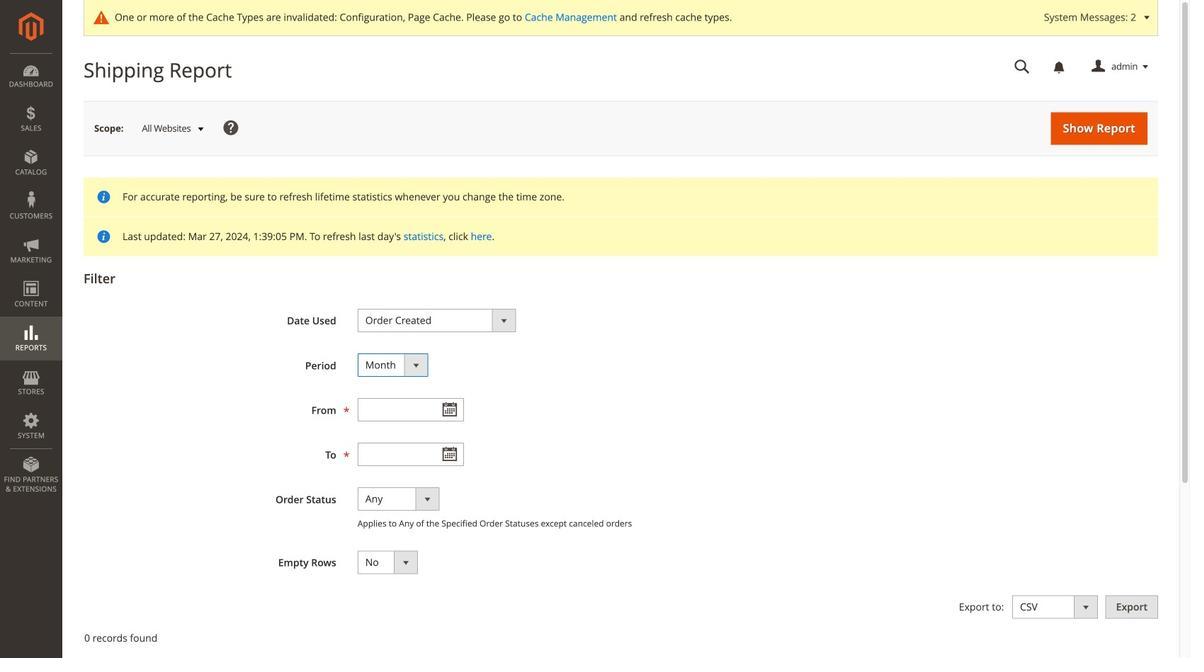 Task type: locate. For each thing, give the bounding box(es) containing it.
None text field
[[358, 398, 464, 422], [358, 443, 464, 466], [358, 398, 464, 422], [358, 443, 464, 466]]

None text field
[[1005, 55, 1040, 79]]

magento admin panel image
[[19, 12, 44, 41]]

menu bar
[[0, 53, 62, 501]]



